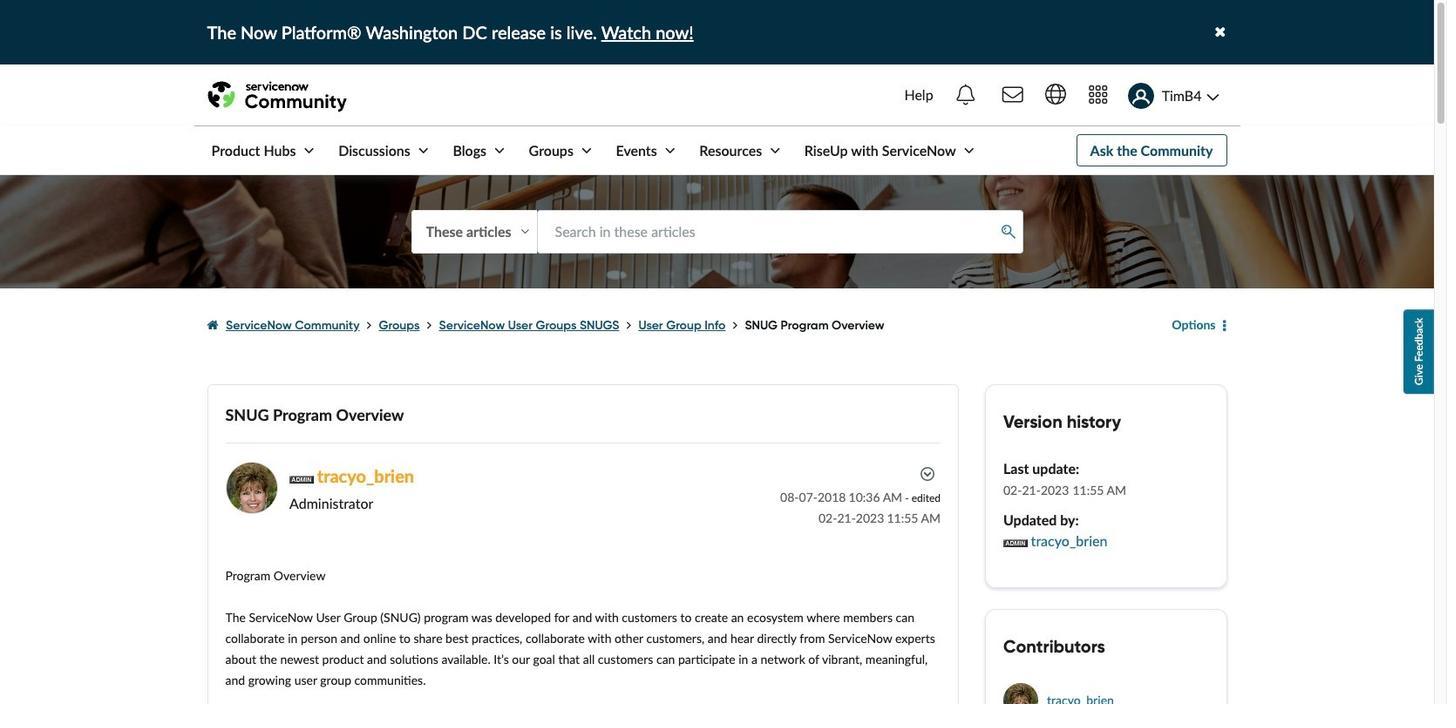 Task type: describe. For each thing, give the bounding box(es) containing it.
timb4 image
[[1128, 83, 1154, 109]]

tracyo_brien image
[[225, 462, 278, 515]]

administrator image
[[290, 476, 314, 484]]

Search text field
[[537, 210, 1023, 253]]

close image
[[1215, 25, 1226, 39]]

tracyo_brien image
[[1003, 683, 1038, 704]]



Task type: vqa. For each thing, say whether or not it's contained in the screenshot.
second heading from the bottom
yes



Task type: locate. For each thing, give the bounding box(es) containing it.
list
[[207, 301, 1161, 349]]

1 vertical spatial heading
[[1003, 636, 1209, 657]]

heading
[[1003, 411, 1209, 432], [1003, 636, 1209, 657]]

1 heading from the top
[[1003, 411, 1209, 432]]

2 heading from the top
[[1003, 636, 1209, 657]]

None submit
[[995, 219, 1022, 244]]

0 vertical spatial heading
[[1003, 411, 1209, 432]]

administrator image
[[1003, 539, 1028, 547]]

menu bar
[[194, 127, 978, 175]]

language selector image
[[1045, 83, 1066, 104]]



